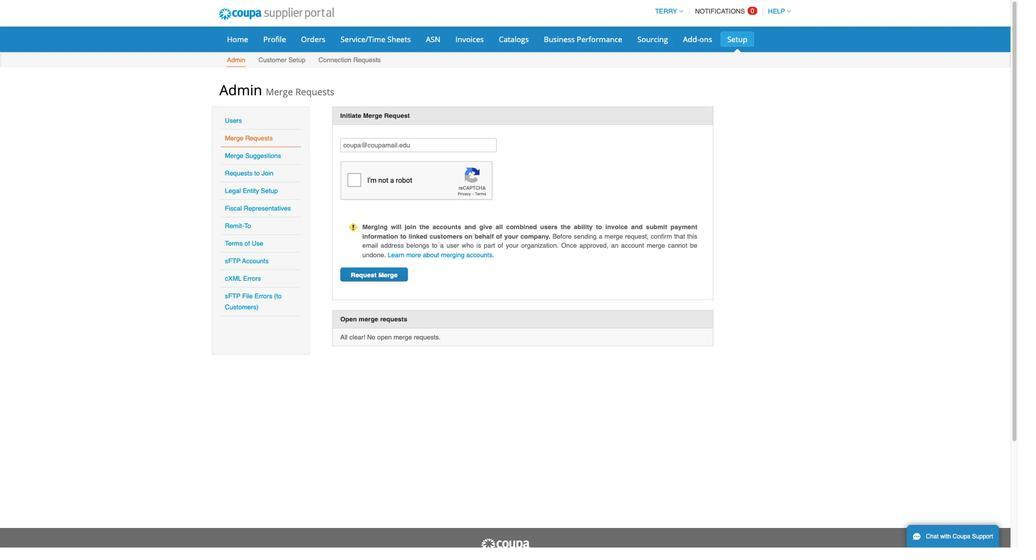 Task type: describe. For each thing, give the bounding box(es) containing it.
0 vertical spatial coupa supplier portal image
[[212, 2, 341, 27]]

an
[[612, 242, 619, 249]]

sftp for sftp accounts
[[225, 257, 241, 265]]

merge up no
[[359, 316, 379, 323]]

request inside button
[[351, 271, 377, 279]]

sending
[[574, 233, 597, 240]]

account
[[622, 242, 644, 249]]

add-ons link
[[677, 32, 719, 47]]

chat with coupa support
[[926, 533, 994, 540]]

who
[[462, 242, 474, 249]]

1 vertical spatial coupa supplier portal image
[[480, 538, 531, 548]]

sourcing
[[638, 34, 668, 44]]

sftp for sftp file errors (to customers)
[[225, 293, 241, 300]]

1 and from the left
[[465, 223, 476, 231]]

1 the from the left
[[420, 223, 430, 231]]

customers
[[430, 233, 463, 240]]

merge right open
[[394, 333, 412, 341]]

customers)
[[225, 304, 259, 311]]

terry
[[656, 8, 678, 15]]

customer
[[259, 56, 287, 64]]

users
[[540, 223, 558, 231]]

merge for initiate
[[363, 112, 383, 119]]

chat
[[926, 533, 939, 540]]

your inside before sending a merge request, confirm that this email address belongs to a user who is part of your organization. once approved, an account merge cannot be undone.
[[506, 242, 519, 249]]

setup link
[[721, 32, 754, 47]]

notifications
[[695, 8, 745, 15]]

this
[[688, 233, 698, 240]]

invoices link
[[449, 32, 491, 47]]

use
[[252, 240, 263, 247]]

undone.
[[363, 251, 386, 259]]

admin link
[[227, 54, 246, 67]]

belongs
[[407, 242, 430, 249]]

merge for admin
[[266, 85, 293, 98]]

asn link
[[420, 32, 447, 47]]

join
[[262, 170, 274, 177]]

request,
[[625, 233, 649, 240]]

of inside before sending a merge request, confirm that this email address belongs to a user who is part of your organization. once approved, an account merge cannot be undone.
[[498, 242, 504, 249]]

cxml
[[225, 275, 242, 283]]

once
[[562, 242, 577, 249]]

clear!
[[350, 333, 365, 341]]

accounts
[[433, 223, 461, 231]]

business
[[544, 34, 575, 44]]

cxml errors
[[225, 275, 261, 283]]

users
[[225, 117, 242, 124]]

help
[[769, 8, 786, 15]]

merge suggestions link
[[225, 152, 281, 160]]

remit-to
[[225, 222, 251, 230]]

catalogs link
[[493, 32, 536, 47]]

profile link
[[257, 32, 293, 47]]

remit-
[[225, 222, 244, 230]]

open
[[340, 316, 357, 323]]

to down join
[[401, 233, 407, 240]]

all
[[496, 223, 503, 231]]

service/time sheets link
[[334, 32, 418, 47]]

to left join
[[254, 170, 260, 177]]

open merge requests
[[340, 316, 408, 323]]

legal entity setup link
[[225, 187, 278, 195]]

requests to join
[[225, 170, 274, 177]]

will
[[391, 223, 402, 231]]

0
[[751, 7, 755, 15]]

before sending a merge request, confirm that this email address belongs to a user who is part of your organization. once approved, an account merge cannot be undone.
[[363, 233, 698, 259]]

cxml errors link
[[225, 275, 261, 283]]

users link
[[225, 117, 242, 124]]

to right ability
[[596, 223, 602, 231]]

requests
[[380, 316, 408, 323]]

on
[[465, 233, 473, 240]]

learn more about merging accounts. link
[[388, 251, 495, 259]]

admin for admin merge requests
[[220, 80, 262, 99]]

before
[[553, 233, 572, 240]]

notifications 0
[[695, 7, 755, 15]]

invoice
[[606, 223, 628, 231]]

merging will join the accounts and give all combined users the ability to invoice and submit payment information to linked customers on behalf of your company.
[[363, 223, 698, 240]]

terry link
[[651, 8, 684, 15]]

information
[[363, 233, 398, 240]]

linked
[[409, 233, 428, 240]]

orders link
[[295, 32, 332, 47]]

sftp accounts link
[[225, 257, 269, 265]]

admin for admin
[[227, 56, 246, 64]]

to inside before sending a merge request, confirm that this email address belongs to a user who is part of your organization. once approved, an account merge cannot be undone.
[[432, 242, 438, 249]]

add-
[[683, 34, 700, 44]]

requests up suggestions
[[245, 134, 273, 142]]

legal entity setup
[[225, 187, 278, 195]]

home
[[227, 34, 248, 44]]

2 and from the left
[[631, 223, 643, 231]]

accounts.
[[467, 251, 495, 259]]

1 horizontal spatial request
[[384, 112, 410, 119]]



Task type: locate. For each thing, give the bounding box(es) containing it.
add-ons
[[683, 34, 713, 44]]

support
[[973, 533, 994, 540]]

a up the "approved,"
[[599, 233, 603, 240]]

setup down 'notifications 0'
[[728, 34, 748, 44]]

0 horizontal spatial and
[[465, 223, 476, 231]]

merge inside button
[[379, 271, 398, 279]]

a up learn more about merging accounts.
[[440, 242, 444, 249]]

file
[[242, 293, 253, 300]]

requests to join link
[[225, 170, 274, 177]]

0 horizontal spatial request
[[351, 271, 377, 279]]

connection
[[319, 56, 352, 64]]

merge
[[266, 85, 293, 98], [363, 112, 383, 119], [225, 134, 244, 142], [225, 152, 244, 160], [379, 271, 398, 279]]

errors down accounts
[[243, 275, 261, 283]]

business performance link
[[538, 32, 629, 47]]

requests up legal
[[225, 170, 253, 177]]

about
[[423, 251, 439, 259]]

request merge
[[351, 271, 398, 279]]

merge requests link
[[225, 134, 273, 142]]

sftp inside the sftp file errors (to customers)
[[225, 293, 241, 300]]

orders
[[301, 34, 326, 44]]

asn
[[426, 34, 441, 44]]

2 sftp from the top
[[225, 293, 241, 300]]

help link
[[764, 8, 792, 15]]

1 horizontal spatial a
[[599, 233, 603, 240]]

merge suggestions
[[225, 152, 281, 160]]

all
[[340, 333, 348, 341]]

sftp file errors (to customers) link
[[225, 293, 282, 311]]

the up before
[[561, 223, 571, 231]]

of inside merging will join the accounts and give all combined users the ability to invoice and submit payment information to linked customers on behalf of your company.
[[496, 233, 502, 240]]

sftp file errors (to customers)
[[225, 293, 282, 311]]

1 vertical spatial setup
[[289, 56, 306, 64]]

entity
[[243, 187, 259, 195]]

1 vertical spatial admin
[[220, 80, 262, 99]]

errors inside the sftp file errors (to customers)
[[255, 293, 272, 300]]

0 vertical spatial sftp
[[225, 257, 241, 265]]

1 vertical spatial sftp
[[225, 293, 241, 300]]

merge down the users link
[[225, 134, 244, 142]]

2 vertical spatial setup
[[261, 187, 278, 195]]

all clear! no open merge requests.
[[340, 333, 441, 341]]

admin down home link
[[227, 56, 246, 64]]

performance
[[577, 34, 623, 44]]

1 horizontal spatial the
[[561, 223, 571, 231]]

your inside merging will join the accounts and give all combined users the ability to invoice and submit payment information to linked customers on behalf of your company.
[[505, 233, 519, 240]]

0 vertical spatial a
[[599, 233, 603, 240]]

open
[[377, 333, 392, 341]]

1 vertical spatial request
[[351, 271, 377, 279]]

merge down customer setup link
[[266, 85, 293, 98]]

the up linked
[[420, 223, 430, 231]]

sftp accounts
[[225, 257, 269, 265]]

requests inside admin merge requests
[[296, 85, 335, 98]]

approved,
[[580, 242, 609, 249]]

1 vertical spatial errors
[[255, 293, 272, 300]]

0 vertical spatial your
[[505, 233, 519, 240]]

request up coupa@coupamail.edu text box on the left top of page
[[384, 112, 410, 119]]

1 vertical spatial a
[[440, 242, 444, 249]]

sftp up customers)
[[225, 293, 241, 300]]

that
[[675, 233, 686, 240]]

of down the all
[[496, 233, 502, 240]]

catalogs
[[499, 34, 529, 44]]

merge right 'initiate' at top left
[[363, 112, 383, 119]]

home link
[[221, 32, 255, 47]]

merge for request
[[379, 271, 398, 279]]

1 vertical spatial your
[[506, 242, 519, 249]]

coupa
[[953, 533, 971, 540]]

sheets
[[388, 34, 411, 44]]

the
[[420, 223, 430, 231], [561, 223, 571, 231]]

merge down confirm
[[647, 242, 666, 249]]

address
[[381, 242, 404, 249]]

merging
[[441, 251, 465, 259]]

1 horizontal spatial and
[[631, 223, 643, 231]]

0 vertical spatial setup
[[728, 34, 748, 44]]

chat with coupa support button
[[907, 525, 1000, 548]]

accounts
[[242, 257, 269, 265]]

admin down admin link
[[220, 80, 262, 99]]

of
[[496, 233, 502, 240], [245, 240, 250, 247], [498, 242, 504, 249]]

fiscal representatives link
[[225, 205, 291, 212]]

sftp up cxml
[[225, 257, 241, 265]]

terms of use link
[[225, 240, 263, 247]]

request merge button
[[340, 268, 408, 282]]

connection requests
[[319, 56, 381, 64]]

organization.
[[522, 242, 559, 249]]

setup down join
[[261, 187, 278, 195]]

setup
[[728, 34, 748, 44], [289, 56, 306, 64], [261, 187, 278, 195]]

errors
[[243, 275, 261, 283], [255, 293, 272, 300]]

setup right the customer
[[289, 56, 306, 64]]

0 horizontal spatial coupa supplier portal image
[[212, 2, 341, 27]]

user
[[447, 242, 459, 249]]

connection requests link
[[318, 54, 382, 67]]

errors left the (to
[[255, 293, 272, 300]]

payment
[[671, 223, 698, 231]]

ons
[[700, 34, 713, 44]]

learn more about merging accounts.
[[388, 251, 495, 259]]

confirm
[[651, 233, 673, 240]]

and
[[465, 223, 476, 231], [631, 223, 643, 231]]

merging
[[363, 223, 388, 231]]

coupa@coupamail.edu text field
[[340, 138, 497, 152]]

1 sftp from the top
[[225, 257, 241, 265]]

behalf
[[475, 233, 494, 240]]

to up about
[[432, 242, 438, 249]]

join
[[405, 223, 417, 231]]

sftp
[[225, 257, 241, 265], [225, 293, 241, 300]]

0 vertical spatial admin
[[227, 56, 246, 64]]

profile
[[263, 34, 286, 44]]

of right part
[[498, 242, 504, 249]]

1 horizontal spatial coupa supplier portal image
[[480, 538, 531, 548]]

to
[[254, 170, 260, 177], [596, 223, 602, 231], [401, 233, 407, 240], [432, 242, 438, 249]]

terms of use
[[225, 240, 263, 247]]

merge requests
[[225, 134, 273, 142]]

cannot
[[668, 242, 688, 249]]

coupa supplier portal image
[[212, 2, 341, 27], [480, 538, 531, 548]]

0 vertical spatial request
[[384, 112, 410, 119]]

merge down learn
[[379, 271, 398, 279]]

2 the from the left
[[561, 223, 571, 231]]

more
[[406, 251, 421, 259]]

submit
[[646, 223, 668, 231]]

initiate
[[340, 112, 362, 119]]

is
[[477, 242, 481, 249]]

requests down connection
[[296, 85, 335, 98]]

customer setup
[[259, 56, 306, 64]]

merge down merge requests link
[[225, 152, 244, 160]]

navigation containing notifications 0
[[651, 2, 792, 21]]

a
[[599, 233, 603, 240], [440, 242, 444, 249]]

legal
[[225, 187, 241, 195]]

of left use
[[245, 240, 250, 247]]

requests down service/time
[[354, 56, 381, 64]]

and up on
[[465, 223, 476, 231]]

fiscal
[[225, 205, 242, 212]]

initiate merge request
[[340, 112, 410, 119]]

admin merge requests
[[220, 80, 335, 99]]

0 vertical spatial errors
[[243, 275, 261, 283]]

sourcing link
[[631, 32, 675, 47]]

ability
[[574, 223, 593, 231]]

navigation
[[651, 2, 792, 21]]

request down 'undone.'
[[351, 271, 377, 279]]

customer setup link
[[258, 54, 306, 67]]

company.
[[521, 233, 551, 240]]

0 horizontal spatial a
[[440, 242, 444, 249]]

1 horizontal spatial setup
[[289, 56, 306, 64]]

and up request,
[[631, 223, 643, 231]]

0 horizontal spatial the
[[420, 223, 430, 231]]

2 horizontal spatial setup
[[728, 34, 748, 44]]

remit-to link
[[225, 222, 251, 230]]

merge up an
[[605, 233, 623, 240]]

0 horizontal spatial setup
[[261, 187, 278, 195]]

representatives
[[244, 205, 291, 212]]

merge inside admin merge requests
[[266, 85, 293, 98]]



Task type: vqa. For each thing, say whether or not it's contained in the screenshot.
10/20/23 inside 10/20/23 01:29 PM UTC
no



